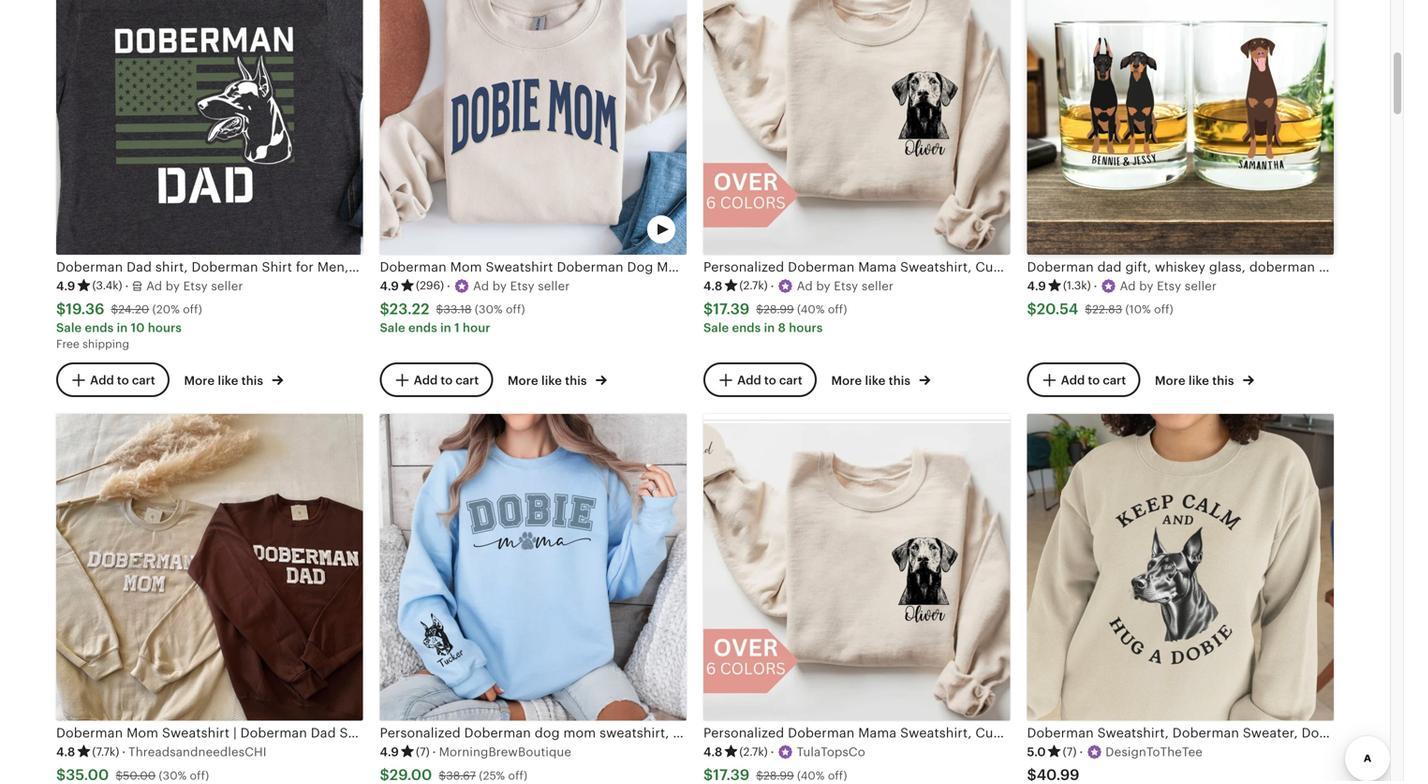 Task type: locate. For each thing, give the bounding box(es) containing it.
y up (40%
[[824, 279, 830, 293]]

a up (40%
[[797, 279, 805, 293]]

1 y from the left
[[173, 279, 180, 293]]

add to cart down 1
[[414, 373, 479, 387]]

1 cart from the left
[[132, 373, 155, 387]]

sale
[[56, 321, 82, 335], [380, 321, 405, 335], [703, 321, 729, 335]]

etsy up $ 20.54 $ 22.83 (10% off)
[[1157, 279, 1181, 293]]

(2.7k) up 17.39
[[739, 279, 768, 292]]

$ down "(1.3k)"
[[1085, 303, 1092, 316]]

ends inside $ 19.36 $ 24.20 (20% off) sale ends in 10 hours free shipping
[[85, 321, 114, 335]]

b up the (20%
[[166, 279, 174, 293]]

in
[[117, 321, 128, 335], [440, 321, 451, 335], [764, 321, 775, 335]]

1 sale from the left
[[56, 321, 82, 335]]

off) right the (20%
[[183, 303, 202, 316]]

2 more like this from the left
[[508, 374, 590, 388]]

add to cart down shipping
[[90, 373, 155, 387]]

0 horizontal spatial ends
[[85, 321, 114, 335]]

· right 5.0 star rating with 7 reviews "image"
[[1079, 745, 1083, 759]]

personalized doberman mama sweatshirt, custom doberman name shirt, doberman pinscher mom gift, doberman head crewneck, doberman dad sweater image for a d
[[703, 0, 1010, 255]]

(7) inside 5.0 star rating with 7 reviews "image"
[[1063, 745, 1077, 758]]

a up (10%
[[1120, 279, 1128, 293]]

2 add from the left
[[414, 373, 438, 387]]

off) inside $ 19.36 $ 24.20 (20% off) sale ends in 10 hours free shipping
[[183, 303, 202, 316]]

· right the (3.4k)
[[125, 279, 129, 293]]

in left 1
[[440, 321, 451, 335]]

like
[[218, 374, 238, 388], [541, 374, 562, 388], [865, 374, 886, 388], [1189, 374, 1209, 388]]

etsy up $ 19.36 $ 24.20 (20% off) sale ends in 10 hours free shipping
[[183, 279, 208, 293]]

1 add to cart from the left
[[90, 373, 155, 387]]

sale inside $ 19.36 $ 24.20 (20% off) sale ends in 10 hours free shipping
[[56, 321, 82, 335]]

in for 17.39
[[764, 321, 775, 335]]

etsy for 17.39
[[834, 279, 858, 293]]

1 a d b y etsy seller from the left
[[146, 279, 243, 293]]

1 vertical spatial (2.7k)
[[739, 745, 768, 758]]

hours inside $ 17.39 $ 28.99 (40% off) sale ends in 8 hours
[[789, 321, 823, 335]]

(7)
[[416, 745, 430, 758], [1063, 745, 1077, 758]]

a d b y etsy seller for 19.36
[[146, 279, 243, 293]]

(2.7k)
[[739, 279, 768, 292], [739, 745, 768, 758]]

1 (2.7k) from the top
[[739, 279, 768, 292]]

3 seller from the left
[[862, 279, 894, 293]]

2 in from the left
[[440, 321, 451, 335]]

more like this for 19.36
[[184, 374, 266, 388]]

2 4.8 star rating with 2.7k reviews image from the top
[[703, 744, 768, 761]]

$ inside $ 20.54 $ 22.83 (10% off)
[[1085, 303, 1092, 316]]

1 off) from the left
[[183, 303, 202, 316]]

(7) for 5.0
[[1063, 745, 1077, 758]]

off) right (40%
[[828, 303, 847, 316]]

b up (40%
[[816, 279, 824, 293]]

doberman dad gift, whiskey glass, doberman gifts, doberman mom gift, doberman owner, doberman puppy, black doberman, brown doberman image
[[1027, 0, 1334, 255]]

1 ends from the left
[[85, 321, 114, 335]]

3 add to cart button from the left
[[703, 362, 817, 397]]

0 horizontal spatial (7)
[[416, 745, 430, 758]]

2 add to cart from the left
[[414, 373, 479, 387]]

1 vertical spatial 4.8 star rating with 2.7k reviews image
[[703, 744, 768, 761]]

2 hours from the left
[[789, 321, 823, 335]]

1 more from the left
[[184, 374, 215, 388]]

· right "(1.3k)"
[[1094, 279, 1097, 293]]

ends inside $ 23.22 $ 33.18 (30% off) sale ends in 1 hour
[[408, 321, 437, 335]]

0 vertical spatial 4.8 star rating with 2.7k reviews image
[[703, 277, 768, 295]]

1
[[454, 321, 460, 335]]

personalized doberman dog mom sweatshirt, custom doberman name sweatshirt, pet owner gift, dobie mom sweatshirt, dobie owner birthday gift, image
[[380, 414, 687, 721]]

seller
[[211, 279, 243, 293], [538, 279, 570, 293], [862, 279, 894, 293], [1185, 279, 1217, 293]]

in inside $ 19.36 $ 24.20 (20% off) sale ends in 10 hours free shipping
[[117, 321, 128, 335]]

1 add from the left
[[90, 373, 114, 387]]

0 horizontal spatial sale
[[56, 321, 82, 335]]

3 y from the left
[[824, 279, 830, 293]]

4.9 star rating with 3.4k reviews image
[[56, 277, 122, 295]]

3 sale from the left
[[703, 321, 729, 335]]

· inside '· morningbrewboutique'
[[432, 745, 436, 759]]

3 like from the left
[[865, 374, 886, 388]]

to down $ 23.22 $ 33.18 (30% off) sale ends in 1 hour at the top left of page
[[441, 373, 453, 387]]

1 d from the left
[[154, 279, 162, 293]]

off) right "(30%"
[[506, 303, 525, 316]]

3 add to cart from the left
[[737, 373, 802, 387]]

4.9 for 20.54
[[1027, 279, 1046, 293]]

5.0 star rating with 7 reviews image
[[1027, 744, 1077, 761]]

$
[[56, 301, 66, 317], [380, 301, 389, 317], [703, 301, 713, 317], [1027, 301, 1037, 317], [111, 303, 118, 316], [436, 303, 443, 316], [756, 303, 763, 316], [1085, 303, 1092, 316]]

hours down (40%
[[789, 321, 823, 335]]

20.54
[[1037, 301, 1078, 317]]

0 vertical spatial (2.7k)
[[739, 279, 768, 292]]

y up "(30%"
[[500, 279, 507, 293]]

4.9 for 19.36
[[56, 279, 75, 293]]

(7) left '· morningbrewboutique'
[[416, 745, 430, 758]]

2 ends from the left
[[408, 321, 437, 335]]

1 etsy from the left
[[183, 279, 208, 293]]

more like this link
[[184, 370, 283, 389], [508, 370, 607, 389], [831, 370, 930, 389], [1155, 370, 1254, 389]]

cart down 8
[[779, 373, 802, 387]]

1 horizontal spatial (7)
[[1063, 745, 1077, 758]]

1 more like this from the left
[[184, 374, 266, 388]]

1 a from the left
[[146, 279, 155, 293]]

3 more from the left
[[831, 374, 862, 388]]

1 vertical spatial personalized doberman mama sweatshirt, custom doberman name shirt, doberman pinscher mom gift, doberman head crewneck, doberman dad sweater image
[[703, 414, 1010, 721]]

b up "(30%"
[[492, 279, 500, 293]]

this for 23.22
[[565, 374, 587, 388]]

threadsandneedleschi
[[128, 745, 267, 759]]

2 add to cart button from the left
[[380, 362, 493, 397]]

b up (10%
[[1139, 279, 1147, 293]]

to down shipping
[[117, 373, 129, 387]]

y up the (20%
[[173, 279, 180, 293]]

· up 28.99 on the right top of page
[[771, 279, 774, 293]]

3 d from the left
[[805, 279, 813, 293]]

1 add to cart button from the left
[[56, 362, 169, 397]]

ends inside $ 17.39 $ 28.99 (40% off) sale ends in 8 hours
[[732, 321, 761, 335]]

2 personalized doberman mama sweatshirt, custom doberman name shirt, doberman pinscher mom gift, doberman head crewneck, doberman dad sweater image from the top
[[703, 414, 1010, 721]]

more
[[184, 374, 215, 388], [508, 374, 538, 388], [831, 374, 862, 388], [1155, 374, 1186, 388]]

4.9
[[56, 279, 75, 293], [380, 279, 399, 293], [1027, 279, 1046, 293], [380, 745, 399, 759]]

doberman sweatshirt, doberman sweater, doberman mom crewneck, dobie mama shirt, doberman dad shirt, gift for doberman lover, dobie crewneck image
[[1027, 414, 1334, 721]]

2 horizontal spatial in
[[764, 321, 775, 335]]

to down $ 17.39 $ 28.99 (40% off) sale ends in 8 hours
[[764, 373, 776, 387]]

personalized doberman mama sweatshirt, custom doberman name shirt, doberman pinscher mom gift, doberman head crewneck, doberman dad sweater image for tulatopsco
[[703, 414, 1010, 721]]

personalized doberman mama sweatshirt, custom doberman name shirt, doberman pinscher mom gift, doberman head crewneck, doberman dad sweater image
[[703, 0, 1010, 255], [703, 414, 1010, 721]]

in inside $ 23.22 $ 33.18 (30% off) sale ends in 1 hour
[[440, 321, 451, 335]]

cart for 17.39
[[779, 373, 802, 387]]

off)
[[183, 303, 202, 316], [506, 303, 525, 316], [828, 303, 847, 316], [1154, 303, 1173, 316]]

a d b y etsy seller up (10%
[[1120, 279, 1217, 293]]

b
[[166, 279, 174, 293], [492, 279, 500, 293], [816, 279, 824, 293], [1139, 279, 1147, 293]]

a d b y etsy seller up (40%
[[797, 279, 894, 293]]

19.36
[[66, 301, 104, 317]]

4.8
[[703, 279, 722, 293], [56, 745, 75, 759], [703, 745, 722, 759]]

add to cart down $ 20.54 $ 22.83 (10% off)
[[1061, 373, 1126, 387]]

in inside $ 17.39 $ 28.99 (40% off) sale ends in 8 hours
[[764, 321, 775, 335]]

product video element
[[380, 0, 687, 255]]

add down shipping
[[90, 373, 114, 387]]

more like this link for 23.22
[[508, 370, 607, 389]]

1 hours from the left
[[148, 321, 182, 335]]

d
[[154, 279, 162, 293], [481, 279, 489, 293], [805, 279, 813, 293], [1128, 279, 1136, 293]]

2 horizontal spatial ends
[[732, 321, 761, 335]]

3 etsy from the left
[[834, 279, 858, 293]]

off) right (10%
[[1154, 303, 1173, 316]]

· right 4.9 star rating with 7 reviews image
[[432, 745, 436, 759]]

3 this from the left
[[889, 374, 911, 388]]

d up (40%
[[805, 279, 813, 293]]

add to cart button for 19.36
[[56, 362, 169, 397]]

etsy up $ 17.39 $ 28.99 (40% off) sale ends in 8 hours
[[834, 279, 858, 293]]

this for 19.36
[[241, 374, 263, 388]]

4 add to cart from the left
[[1061, 373, 1126, 387]]

in left 8
[[764, 321, 775, 335]]

add to cart button
[[56, 362, 169, 397], [380, 362, 493, 397], [703, 362, 817, 397], [1027, 362, 1140, 397]]

d for 23.22
[[481, 279, 489, 293]]

to
[[117, 373, 129, 387], [441, 373, 453, 387], [764, 373, 776, 387], [1088, 373, 1100, 387]]

1 this from the left
[[241, 374, 263, 388]]

0 vertical spatial personalized doberman mama sweatshirt, custom doberman name shirt, doberman pinscher mom gift, doberman head crewneck, doberman dad sweater image
[[703, 0, 1010, 255]]

(3.4k)
[[92, 279, 122, 292]]

1 more like this link from the left
[[184, 370, 283, 389]]

2 etsy from the left
[[510, 279, 534, 293]]

this
[[241, 374, 263, 388], [565, 374, 587, 388], [889, 374, 911, 388], [1212, 374, 1234, 388]]

etsy up $ 23.22 $ 33.18 (30% off) sale ends in 1 hour at the top left of page
[[510, 279, 534, 293]]

0 horizontal spatial hours
[[148, 321, 182, 335]]

3 in from the left
[[764, 321, 775, 335]]

3 b from the left
[[816, 279, 824, 293]]

more like this
[[184, 374, 266, 388], [508, 374, 590, 388], [831, 374, 914, 388], [1155, 374, 1237, 388]]

add to cart for 19.36
[[90, 373, 155, 387]]

cart down hour
[[456, 373, 479, 387]]

3 a from the left
[[797, 279, 805, 293]]

3 more like this link from the left
[[831, 370, 930, 389]]

etsy
[[183, 279, 208, 293], [510, 279, 534, 293], [834, 279, 858, 293], [1157, 279, 1181, 293]]

add down $ 23.22 $ 33.18 (30% off) sale ends in 1 hour at the top left of page
[[414, 373, 438, 387]]

4 add to cart button from the left
[[1027, 362, 1140, 397]]

·
[[125, 279, 129, 293], [447, 279, 450, 293], [771, 279, 774, 293], [1094, 279, 1097, 293], [122, 745, 126, 759], [432, 745, 436, 759], [771, 745, 774, 759], [1079, 745, 1083, 759]]

a d b y etsy seller
[[146, 279, 243, 293], [473, 279, 570, 293], [797, 279, 894, 293], [1120, 279, 1217, 293]]

0 horizontal spatial in
[[117, 321, 128, 335]]

add to cart button down shipping
[[56, 362, 169, 397]]

$ down (296)
[[436, 303, 443, 316]]

5.0
[[1027, 745, 1046, 759]]

a up "(30%"
[[473, 279, 481, 293]]

$ down 4.9 star rating with 296 reviews image
[[380, 301, 389, 317]]

a d b y etsy seller for 23.22
[[473, 279, 570, 293]]

2 horizontal spatial sale
[[703, 321, 729, 335]]

(7) right "5.0"
[[1063, 745, 1077, 758]]

3 off) from the left
[[828, 303, 847, 316]]

add to cart for 23.22
[[414, 373, 479, 387]]

y up (10%
[[1147, 279, 1154, 293]]

2 seller from the left
[[538, 279, 570, 293]]

1 to from the left
[[117, 373, 129, 387]]

2 sale from the left
[[380, 321, 405, 335]]

1 seller from the left
[[211, 279, 243, 293]]

4 off) from the left
[[1154, 303, 1173, 316]]

add to cart down 8
[[737, 373, 802, 387]]

ends for 19.36
[[85, 321, 114, 335]]

cart down 22.83
[[1103, 373, 1126, 387]]

1 horizontal spatial ends
[[408, 321, 437, 335]]

sale down 23.22
[[380, 321, 405, 335]]

ends
[[85, 321, 114, 335], [408, 321, 437, 335], [732, 321, 761, 335]]

1 (7) from the left
[[416, 745, 430, 758]]

add down 20.54
[[1061, 373, 1085, 387]]

2 a from the left
[[473, 279, 481, 293]]

ends up shipping
[[85, 321, 114, 335]]

etsy for 23.22
[[510, 279, 534, 293]]

4 to from the left
[[1088, 373, 1100, 387]]

4 cart from the left
[[1103, 373, 1126, 387]]

4 this from the left
[[1212, 374, 1234, 388]]

1 in from the left
[[117, 321, 128, 335]]

2 cart from the left
[[456, 373, 479, 387]]

add to cart button down 8
[[703, 362, 817, 397]]

a up the (20%
[[146, 279, 155, 293]]

hours for 17.39
[[789, 321, 823, 335]]

2 b from the left
[[492, 279, 500, 293]]

(7) inside 4.9 star rating with 7 reviews image
[[416, 745, 430, 758]]

2 more from the left
[[508, 374, 538, 388]]

d up (10%
[[1128, 279, 1136, 293]]

(2.7k) for a d
[[739, 279, 768, 292]]

sale up free
[[56, 321, 82, 335]]

1 horizontal spatial sale
[[380, 321, 405, 335]]

$ down the (3.4k)
[[111, 303, 118, 316]]

· left tulatopsco
[[771, 745, 774, 759]]

off) inside $ 23.22 $ 33.18 (30% off) sale ends in 1 hour
[[506, 303, 525, 316]]

hours
[[148, 321, 182, 335], [789, 321, 823, 335]]

23.22
[[389, 301, 429, 317]]

28.99
[[763, 303, 794, 316]]

1 like from the left
[[218, 374, 238, 388]]

2 y from the left
[[500, 279, 507, 293]]

ends down 23.22
[[408, 321, 437, 335]]

2 (7) from the left
[[1063, 745, 1077, 758]]

1 horizontal spatial hours
[[789, 321, 823, 335]]

more for 23.22
[[508, 374, 538, 388]]

sale for 23.22
[[380, 321, 405, 335]]

off) for 23.22
[[506, 303, 525, 316]]

22.83
[[1092, 303, 1122, 316]]

hours inside $ 19.36 $ 24.20 (20% off) sale ends in 10 hours free shipping
[[148, 321, 182, 335]]

3 a d b y etsy seller from the left
[[797, 279, 894, 293]]

a d b y etsy seller up "(30%"
[[473, 279, 570, 293]]

to down $ 20.54 $ 22.83 (10% off)
[[1088, 373, 1100, 387]]

add to cart button down $ 20.54 $ 22.83 (10% off)
[[1027, 362, 1140, 397]]

off) inside $ 17.39 $ 28.99 (40% off) sale ends in 8 hours
[[828, 303, 847, 316]]

2 d from the left
[[481, 279, 489, 293]]

8
[[778, 321, 786, 335]]

off) for 19.36
[[183, 303, 202, 316]]

cart for 23.22
[[456, 373, 479, 387]]

(7) for 4.9
[[416, 745, 430, 758]]

2 this from the left
[[565, 374, 587, 388]]

a for 23.22
[[473, 279, 481, 293]]

10
[[131, 321, 145, 335]]

· right (7.7k)
[[122, 745, 126, 759]]

y for 17.39
[[824, 279, 830, 293]]

2 more like this link from the left
[[508, 370, 607, 389]]

1 horizontal spatial in
[[440, 321, 451, 335]]

d up the (20%
[[154, 279, 162, 293]]

cart down 10
[[132, 373, 155, 387]]

1 personalized doberman mama sweatshirt, custom doberman name shirt, doberman pinscher mom gift, doberman head crewneck, doberman dad sweater image from the top
[[703, 0, 1010, 255]]

2 off) from the left
[[506, 303, 525, 316]]

add
[[90, 373, 114, 387], [414, 373, 438, 387], [737, 373, 761, 387], [1061, 373, 1085, 387]]

2 a d b y etsy seller from the left
[[473, 279, 570, 293]]

sale inside $ 23.22 $ 33.18 (30% off) sale ends in 1 hour
[[380, 321, 405, 335]]

2 like from the left
[[541, 374, 562, 388]]

d up "(30%"
[[481, 279, 489, 293]]

· right (296)
[[447, 279, 450, 293]]

sale inside $ 17.39 $ 28.99 (40% off) sale ends in 8 hours
[[703, 321, 729, 335]]

3 add from the left
[[737, 373, 761, 387]]

sale down 17.39
[[703, 321, 729, 335]]

$ down 4.9 star rating with 1.3k reviews image
[[1027, 301, 1037, 317]]

a d b y etsy seller for 17.39
[[797, 279, 894, 293]]

4.8 star rating with 2.7k reviews image
[[703, 277, 768, 295], [703, 744, 768, 761]]

ends for 17.39
[[732, 321, 761, 335]]

ends down 17.39
[[732, 321, 761, 335]]

3 more like this from the left
[[831, 374, 914, 388]]

a
[[146, 279, 155, 293], [473, 279, 481, 293], [797, 279, 805, 293], [1120, 279, 1128, 293]]

cart
[[132, 373, 155, 387], [456, 373, 479, 387], [779, 373, 802, 387], [1103, 373, 1126, 387]]

4.9 inside image
[[56, 279, 75, 293]]

4.8 star rating with 2.7k reviews image for a d
[[703, 277, 768, 295]]

add to cart
[[90, 373, 155, 387], [414, 373, 479, 387], [737, 373, 802, 387], [1061, 373, 1126, 387]]

y
[[173, 279, 180, 293], [500, 279, 507, 293], [824, 279, 830, 293], [1147, 279, 1154, 293]]

2 (2.7k) from the top
[[739, 745, 768, 758]]

a d b y etsy seller up the (20%
[[146, 279, 243, 293]]

· morningbrewboutique
[[432, 745, 571, 759]]

4.8 star rating with 7.7k reviews image
[[56, 744, 119, 761]]

3 to from the left
[[764, 373, 776, 387]]

in left 10
[[117, 321, 128, 335]]

1 b from the left
[[166, 279, 174, 293]]

to for 17.39
[[764, 373, 776, 387]]

hours down the (20%
[[148, 321, 182, 335]]

add to cart button for 23.22
[[380, 362, 493, 397]]

1 4.8 star rating with 2.7k reviews image from the top
[[703, 277, 768, 295]]

2 to from the left
[[441, 373, 453, 387]]

3 cart from the left
[[779, 373, 802, 387]]

3 ends from the left
[[732, 321, 761, 335]]

(2.7k) left tulatopsco
[[739, 745, 768, 758]]

$ right 17.39
[[756, 303, 763, 316]]

add to cart button down 1
[[380, 362, 493, 397]]

add down $ 17.39 $ 28.99 (40% off) sale ends in 8 hours
[[737, 373, 761, 387]]



Task type: vqa. For each thing, say whether or not it's contained in the screenshot.
the bottommost Gift
no



Task type: describe. For each thing, give the bounding box(es) containing it.
add to cart button for 17.39
[[703, 362, 817, 397]]

4 add from the left
[[1061, 373, 1085, 387]]

to for 19.36
[[117, 373, 129, 387]]

in for 19.36
[[117, 321, 128, 335]]

4.9 star rating with 296 reviews image
[[380, 277, 444, 295]]

y for 23.22
[[500, 279, 507, 293]]

4 like from the left
[[1189, 374, 1209, 388]]

more like this for 23.22
[[508, 374, 590, 388]]

a for 17.39
[[797, 279, 805, 293]]

(1.3k)
[[1063, 279, 1091, 292]]

designtothetee
[[1105, 745, 1203, 759]]

b for 19.36
[[166, 279, 174, 293]]

free
[[56, 338, 79, 350]]

· threadsandneedleschi
[[122, 745, 267, 759]]

morningbrewboutique
[[439, 745, 571, 759]]

17.39
[[713, 301, 750, 317]]

etsy for 19.36
[[183, 279, 208, 293]]

add for 19.36
[[90, 373, 114, 387]]

doberman dad shirt, doberman shirt for men, doberman gift, dog dad, dog dad gift short-sleeve unisex t-shirt image
[[56, 0, 363, 255]]

shipping
[[82, 338, 129, 350]]

4 seller from the left
[[1185, 279, 1217, 293]]

4 more from the left
[[1155, 374, 1186, 388]]

seller for 23.22
[[538, 279, 570, 293]]

ends for 23.22
[[408, 321, 437, 335]]

add to cart for 17.39
[[737, 373, 802, 387]]

d for 17.39
[[805, 279, 813, 293]]

b for 17.39
[[816, 279, 824, 293]]

sale for 19.36
[[56, 321, 82, 335]]

a for 19.36
[[146, 279, 155, 293]]

in for 23.22
[[440, 321, 451, 335]]

4 more like this from the left
[[1155, 374, 1237, 388]]

seller for 17.39
[[862, 279, 894, 293]]

33.18
[[443, 303, 472, 316]]

this for 17.39
[[889, 374, 911, 388]]

4.8 for a d
[[703, 279, 722, 293]]

like for 23.22
[[541, 374, 562, 388]]

add for 23.22
[[414, 373, 438, 387]]

$ 20.54 $ 22.83 (10% off)
[[1027, 301, 1173, 317]]

4 etsy from the left
[[1157, 279, 1181, 293]]

(10%
[[1125, 303, 1151, 316]]

more like this for 17.39
[[831, 374, 914, 388]]

(20%
[[152, 303, 180, 316]]

like for 17.39
[[865, 374, 886, 388]]

$ 17.39 $ 28.99 (40% off) sale ends in 8 hours
[[703, 301, 847, 335]]

4.9 for 23.22
[[380, 279, 399, 293]]

off) inside $ 20.54 $ 22.83 (10% off)
[[1154, 303, 1173, 316]]

4 y from the left
[[1147, 279, 1154, 293]]

cart for 19.36
[[132, 373, 155, 387]]

(40%
[[797, 303, 825, 316]]

· inside · threadsandneedleschi
[[122, 745, 126, 759]]

more like this link for 17.39
[[831, 370, 930, 389]]

4.8 for tulatopsco
[[703, 745, 722, 759]]

$ 19.36 $ 24.20 (20% off) sale ends in 10 hours free shipping
[[56, 301, 202, 350]]

more like this link for 19.36
[[184, 370, 283, 389]]

b for 23.22
[[492, 279, 500, 293]]

(2.7k) for tulatopsco
[[739, 745, 768, 758]]

off) for 17.39
[[828, 303, 847, 316]]

like for 19.36
[[218, 374, 238, 388]]

4.9 star rating with 7 reviews image
[[380, 744, 430, 761]]

hour
[[463, 321, 490, 335]]

sale for 17.39
[[703, 321, 729, 335]]

more for 17.39
[[831, 374, 862, 388]]

4 a from the left
[[1120, 279, 1128, 293]]

$ up free
[[56, 301, 66, 317]]

add for 17.39
[[737, 373, 761, 387]]

4 a d b y etsy seller from the left
[[1120, 279, 1217, 293]]

4.9 star rating with 1.3k reviews image
[[1027, 277, 1091, 295]]

doberman mom sweatshirt doberman dog mom shirt, dog lover sweatshirt, dobie mom shirt, doberman sweater, doberman gifts, dobie mama crewneck image
[[380, 0, 687, 255]]

(7.7k)
[[92, 745, 119, 758]]

y for 19.36
[[173, 279, 180, 293]]

tulatopsco
[[797, 745, 865, 759]]

(296)
[[416, 279, 444, 292]]

more for 19.36
[[184, 374, 215, 388]]

4 b from the left
[[1139, 279, 1147, 293]]

$ left 28.99 on the right top of page
[[703, 301, 713, 317]]

hours for 19.36
[[148, 321, 182, 335]]

d for 19.36
[[154, 279, 162, 293]]

seller for 19.36
[[211, 279, 243, 293]]

4.8 inside "image"
[[56, 745, 75, 759]]

4 more like this link from the left
[[1155, 370, 1254, 389]]

doberman mom sweatshirt | doberman dad sweatshirt | dog mom sweatshirt | doberman sweatshirt | doberman dad gift | doberman mom gift image
[[56, 414, 363, 721]]

to for 23.22
[[441, 373, 453, 387]]

(30%
[[475, 303, 503, 316]]

24.20
[[118, 303, 149, 316]]

4.8 star rating with 2.7k reviews image for tulatopsco
[[703, 744, 768, 761]]

$ 23.22 $ 33.18 (30% off) sale ends in 1 hour
[[380, 301, 525, 335]]

4 d from the left
[[1128, 279, 1136, 293]]



